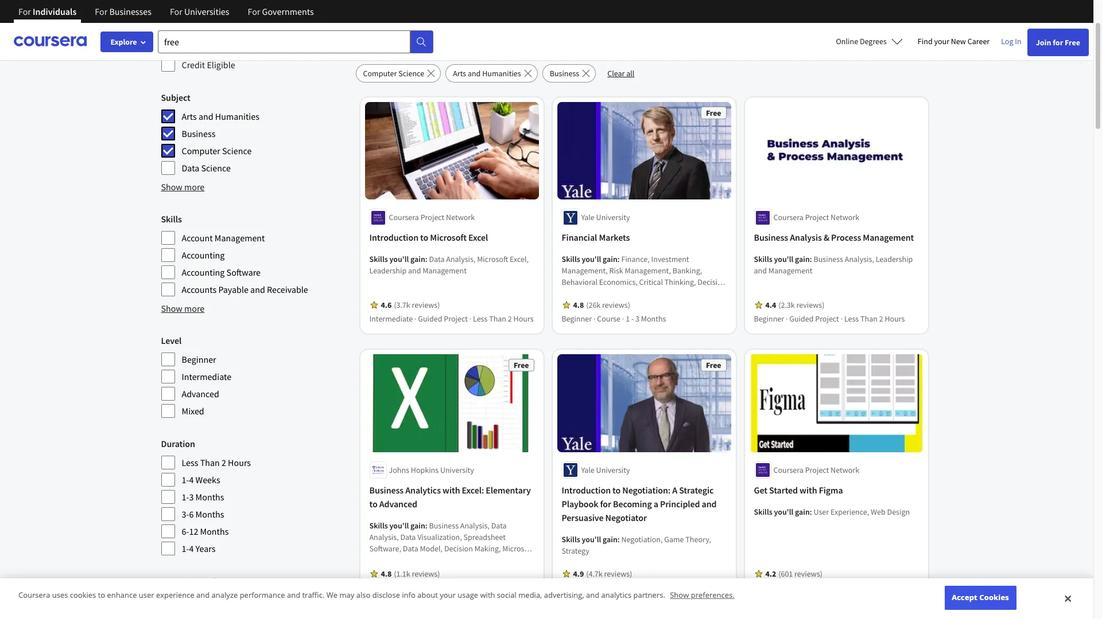 Task type: vqa. For each thing, say whether or not it's contained in the screenshot.
left Excel,
yes



Task type: locate. For each thing, give the bounding box(es) containing it.
excel, inside the business analysis, data analysis, data visualization, spreadsheet software, data model, decision making, microsoft excel, process analysis, statistical visualization
[[369, 556, 388, 566]]

1
[[626, 314, 630, 325], [447, 583, 451, 593], [615, 583, 619, 593]]

free for business analytics with excel: elementary to advanced
[[514, 361, 529, 371]]

course right "info"
[[418, 583, 442, 593]]

design
[[887, 507, 910, 518]]

arts down subject on the left top
[[182, 111, 197, 122]]

with inside business analytics with excel: elementary to advanced
[[443, 485, 460, 496]]

1- left weeks
[[182, 475, 189, 486]]

1 vertical spatial show more button
[[161, 302, 205, 316]]

1 vertical spatial microsoft
[[477, 255, 508, 265]]

guided for analysis
[[789, 314, 814, 325]]

negotiation:
[[622, 485, 671, 496]]

financial up the 4.8 (26k reviews)
[[590, 289, 620, 299]]

free for introduction to negotiation: a strategic playbook for becoming a principled and persuasive negotiator
[[706, 361, 721, 371]]

analysis, down the model,
[[417, 556, 447, 566]]

1- for 1-4 years
[[182, 544, 189, 555]]

: up visualization,
[[425, 521, 427, 531]]

1 vertical spatial intermediate
[[182, 371, 231, 383]]

theory,
[[686, 535, 711, 545]]

strategy
[[562, 546, 589, 557]]

reviews) for financial markets
[[602, 300, 630, 311]]

decision inside the business analysis, data analysis, data visualization, spreadsheet software, data model, decision making, microsoft excel, process analysis, statistical visualization
[[444, 544, 473, 554]]

computer science
[[363, 68, 424, 79], [182, 145, 252, 157]]

data
[[182, 162, 199, 174], [429, 255, 445, 265], [491, 521, 507, 531], [400, 533, 416, 543], [403, 544, 418, 554]]

eligible
[[207, 59, 235, 71]]

computer inside button
[[363, 68, 397, 79]]

1 vertical spatial leadership
[[369, 266, 407, 276]]

(3.7k
[[394, 300, 410, 311]]

level
[[161, 335, 182, 347]]

0 vertical spatial your
[[934, 36, 949, 46]]

1 show more from the top
[[161, 181, 205, 193]]

1 management, from the left
[[562, 266, 608, 276]]

coursera left uses
[[18, 591, 50, 601]]

more down the data science
[[184, 181, 205, 193]]

2 horizontal spatial 2
[[879, 314, 883, 325]]

businesses
[[109, 6, 152, 17]]

: for business analysis & process management
[[810, 255, 812, 265]]

0 horizontal spatial 1
[[447, 583, 451, 593]]

and up 4.6 (3.7k reviews)
[[408, 266, 421, 276]]

show more
[[161, 181, 205, 193], [161, 303, 205, 315]]

0 vertical spatial mixed
[[182, 406, 204, 417]]

markets
[[599, 232, 630, 244]]

and left traffic.
[[287, 591, 300, 601]]

1 vertical spatial show
[[161, 303, 182, 315]]

business down &
[[814, 255, 843, 265]]

course down the 4.8 (26k reviews)
[[597, 314, 621, 325]]

2 4 from the top
[[189, 544, 194, 555]]

coursera project network
[[389, 213, 475, 223], [774, 213, 859, 223], [774, 465, 859, 476]]

1 for to
[[615, 583, 619, 593]]

business up visualization,
[[429, 521, 459, 531]]

arts and humanities down subject on the left top
[[182, 111, 259, 122]]

guided down 4.4 (2.3k reviews)
[[789, 314, 814, 325]]

intermediate for intermediate · guided project · less than 2 hours
[[369, 314, 413, 325]]

1 horizontal spatial arts
[[453, 68, 466, 79]]

gain down introduction to microsoft excel
[[410, 255, 425, 265]]

coursera project network up introduction to microsoft excel
[[389, 213, 475, 223]]

university up markets
[[596, 213, 630, 223]]

1 horizontal spatial computer science
[[363, 68, 424, 79]]

- for analytics
[[452, 583, 455, 593]]

humanities inside button
[[482, 68, 521, 79]]

skills you'll gain : user experience, web design
[[754, 507, 910, 518]]

business inside business analysis, leadership and management
[[814, 255, 843, 265]]

1 horizontal spatial hours
[[513, 314, 534, 325]]

statistical
[[448, 556, 481, 566]]

skills you'll gain : down the financial markets
[[562, 255, 621, 265]]

1 horizontal spatial beginner
[[562, 314, 592, 325]]

1 more from the top
[[184, 181, 205, 193]]

1 horizontal spatial guided
[[418, 314, 442, 325]]

online
[[836, 36, 858, 46]]

1 vertical spatial more
[[184, 303, 205, 315]]

0 vertical spatial computer
[[363, 68, 397, 79]]

reviews) for introduction to microsoft excel
[[412, 300, 440, 311]]

analytics
[[601, 591, 632, 601]]

4.8
[[573, 300, 584, 311], [381, 569, 392, 580]]

mixed
[[182, 406, 204, 417], [562, 583, 581, 593]]

1 horizontal spatial for
[[600, 499, 611, 510]]

1 horizontal spatial -
[[621, 583, 623, 593]]

4.2 (601 reviews)
[[765, 569, 823, 580]]

humanities down eligible
[[215, 111, 259, 122]]

show for accounts
[[161, 303, 182, 315]]

arts and humanities inside subject group
[[182, 111, 259, 122]]

for up negotiator
[[600, 499, 611, 510]]

business analysis & process management
[[754, 232, 914, 244]]

and inside the data analysis, microsoft excel, leadership and management
[[408, 266, 421, 276]]

0 vertical spatial 4
[[189, 475, 194, 486]]

university for financial
[[596, 213, 630, 223]]

show more down accounts
[[161, 303, 205, 315]]

more
[[184, 181, 205, 193], [184, 303, 205, 315]]

accounting for accounting
[[182, 250, 225, 261]]

1 horizontal spatial less
[[473, 314, 488, 325]]

1 horizontal spatial your
[[934, 36, 949, 46]]

1 horizontal spatial computer
[[363, 68, 397, 79]]

beginner · guided project · less than 2 hours
[[754, 314, 905, 325]]

you'll down 'analysis'
[[774, 255, 793, 265]]

4.8 (26k reviews)
[[573, 300, 630, 311]]

1 vertical spatial yale
[[581, 465, 595, 476]]

0 horizontal spatial -
[[452, 583, 455, 593]]

credit eligible
[[182, 59, 235, 71]]

0 vertical spatial intermediate
[[369, 314, 413, 325]]

: down 'analysis'
[[810, 255, 812, 265]]

0 vertical spatial process
[[831, 232, 861, 244]]

analysis, up compliance,
[[622, 289, 651, 299]]

2 1- from the top
[[182, 492, 189, 503]]

accounting up accounts
[[182, 267, 225, 278]]

introduction for introduction to microsoft excel
[[369, 232, 418, 244]]

0 vertical spatial show
[[161, 181, 182, 193]]

skills up 4.4
[[754, 255, 772, 265]]

reviews) right '(3.7k'
[[412, 300, 440, 311]]

0 horizontal spatial mixed
[[182, 406, 204, 417]]

1 vertical spatial process
[[390, 556, 416, 566]]

1 horizontal spatial introduction
[[562, 485, 611, 496]]

1- down the "6-"
[[182, 544, 189, 555]]

network for excel
[[446, 213, 475, 223]]

4 for weeks
[[189, 475, 194, 486]]

2 horizontal spatial guided
[[789, 314, 814, 325]]

1 vertical spatial advanced
[[379, 499, 417, 510]]

1 horizontal spatial decision
[[698, 278, 726, 288]]

we
[[326, 591, 338, 601]]

microsoft inside the business analysis, data analysis, data visualization, spreadsheet software, data model, decision making, microsoft excel, process analysis, statistical visualization
[[502, 544, 533, 554]]

advanced up duration
[[182, 389, 219, 400]]

4.6
[[381, 300, 392, 311]]

financial
[[562, 232, 597, 244], [590, 289, 620, 299]]

show more button for data
[[161, 180, 205, 194]]

2 horizontal spatial than
[[860, 314, 878, 325]]

4 for years
[[189, 544, 194, 555]]

3 for from the left
[[170, 6, 182, 17]]

yale university
[[581, 213, 630, 223], [581, 465, 630, 476]]

2 yale from the top
[[581, 465, 595, 476]]

for for businesses
[[95, 6, 107, 17]]

university for introduction
[[596, 465, 630, 476]]

: for financial markets
[[618, 255, 620, 265]]

hours for business analysis & process management
[[885, 314, 905, 325]]

business inside button
[[550, 68, 579, 79]]

introduction to microsoft excel
[[369, 232, 488, 244]]

gain up risk
[[603, 255, 618, 265]]

log in link
[[995, 34, 1027, 48]]

computer science up the data science
[[182, 145, 252, 157]]

financial left markets
[[562, 232, 597, 244]]

0 horizontal spatial hours
[[228, 458, 251, 469]]

arts inside subject group
[[182, 111, 197, 122]]

What do you want to learn? text field
[[158, 30, 410, 53]]

your
[[934, 36, 949, 46], [440, 591, 456, 601]]

science inside button
[[398, 68, 424, 79]]

0 vertical spatial making,
[[562, 289, 588, 299]]

2 horizontal spatial beginner
[[754, 314, 784, 325]]

get started with figma
[[754, 485, 843, 496]]

0 horizontal spatial 4.8
[[381, 569, 392, 580]]

for left 'individuals'
[[18, 6, 31, 17]]

and inside button
[[468, 68, 481, 79]]

1 show more button from the top
[[161, 180, 205, 194]]

months down compliance,
[[641, 314, 666, 325]]

introduction inside the introduction to negotiation: a strategic playbook for becoming a principled and persuasive negotiator
[[562, 485, 611, 496]]

skills you'll gain : up strategy at the right of the page
[[562, 535, 621, 545]]

1 for from the left
[[18, 6, 31, 17]]

gain down negotiator
[[603, 535, 618, 545]]

0 vertical spatial leadership
[[876, 255, 913, 265]]

to up the software,
[[369, 499, 377, 510]]

with for figma
[[800, 485, 817, 496]]

0 horizontal spatial your
[[440, 591, 456, 601]]

show more button
[[161, 180, 205, 194], [161, 302, 205, 316]]

1 horizontal spatial mixed
[[562, 583, 581, 593]]

2 vertical spatial intermediate
[[369, 583, 413, 593]]

gain down 'analysis'
[[795, 255, 810, 265]]

months
[[641, 314, 666, 325], [196, 492, 224, 503], [196, 509, 224, 521], [200, 526, 229, 538], [462, 583, 487, 593], [631, 583, 656, 593]]

microsoft inside the data analysis, microsoft excel, leadership and management
[[477, 255, 508, 265]]

1 vertical spatial computer science
[[182, 145, 252, 157]]

course for business analytics with excel: elementary to advanced
[[418, 583, 442, 593]]

2 accounting from the top
[[182, 267, 225, 278]]

1 vertical spatial introduction
[[562, 485, 611, 496]]

leadership inside finance, investment management, risk management, banking, behavioral economics, critical thinking, decision making, financial analysis, innovation, regulations and compliance, leadership and management
[[661, 300, 698, 311]]

arts and humanities inside arts and humanities button
[[453, 68, 521, 79]]

gain for introduction to negotiation: a strategic playbook for becoming a principled and persuasive negotiator
[[603, 535, 618, 545]]

4 for from the left
[[248, 6, 260, 17]]

: for introduction to microsoft excel
[[425, 255, 427, 265]]

and up the data science
[[199, 111, 213, 122]]

1 vertical spatial 4.8
[[381, 569, 392, 580]]

1 yale from the top
[[581, 213, 595, 223]]

you'll for business analytics with excel: elementary to advanced
[[389, 521, 409, 531]]

1 vertical spatial arts and humanities
[[182, 111, 259, 122]]

arts and humanities down "free"
[[453, 68, 521, 79]]

reviews) up mixed · course · 1 - 3 months
[[604, 569, 632, 580]]

receivable
[[267, 284, 308, 296]]

0 horizontal spatial for
[[445, 23, 465, 44]]

skills
[[161, 214, 182, 225], [369, 255, 388, 265], [562, 255, 580, 265], [754, 255, 772, 265], [754, 507, 772, 518], [369, 521, 388, 531], [562, 535, 580, 545]]

more down accounts
[[184, 303, 205, 315]]

skills for business analysis & process management
[[754, 255, 772, 265]]

1 horizontal spatial 1
[[615, 583, 619, 593]]

for for individuals
[[18, 6, 31, 17]]

3 down statistical
[[456, 583, 460, 593]]

and down strategic in the bottom right of the page
[[702, 499, 717, 510]]

and up 4.4
[[754, 266, 767, 276]]

1 vertical spatial mixed
[[562, 583, 581, 593]]

making, inside the business analysis, data analysis, data visualization, spreadsheet software, data model, decision making, microsoft excel, process analysis, statistical visualization
[[475, 544, 501, 554]]

0 horizontal spatial making,
[[475, 544, 501, 554]]

0 horizontal spatial introduction
[[369, 232, 418, 244]]

making, inside finance, investment management, risk management, banking, behavioral economics, critical thinking, decision making, financial analysis, innovation, regulations and compliance, leadership and management
[[562, 289, 588, 299]]

management, up critical
[[625, 266, 671, 276]]

1- for 1-3 months
[[182, 492, 189, 503]]

show up level on the left of the page
[[161, 303, 182, 315]]

2 for excel
[[508, 314, 512, 325]]

0 vertical spatial decision
[[698, 278, 726, 288]]

coursera image
[[14, 32, 87, 51]]

2 horizontal spatial for
[[1053, 37, 1063, 48]]

your inside find your new career link
[[934, 36, 949, 46]]

excel, inside the data analysis, microsoft excel, leadership and management
[[510, 255, 529, 265]]

1-
[[182, 475, 189, 486], [182, 492, 189, 503], [182, 544, 189, 555]]

2
[[508, 314, 512, 325], [879, 314, 883, 325], [222, 458, 226, 469]]

skills for business analytics with excel: elementary to advanced
[[369, 521, 388, 531]]

computer down 3,683
[[363, 68, 397, 79]]

1 for analytics
[[447, 583, 451, 593]]

0 horizontal spatial than
[[200, 458, 220, 469]]

explore button
[[100, 32, 153, 52]]

skills up behavioral
[[562, 255, 580, 265]]

analysis,
[[446, 255, 476, 265], [845, 255, 874, 265], [622, 289, 651, 299], [460, 521, 490, 531], [369, 533, 399, 543], [417, 556, 447, 566]]

and down "free"
[[468, 68, 481, 79]]

process right &
[[831, 232, 861, 244]]

4.8 left (1.1k
[[381, 569, 392, 580]]

computer
[[363, 68, 397, 79], [182, 145, 220, 157]]

skills you'll gain : for business analysis & process management
[[754, 255, 814, 265]]

2 management, from the left
[[625, 266, 671, 276]]

show right partners.
[[670, 591, 689, 601]]

gain
[[410, 255, 425, 265], [603, 255, 618, 265], [795, 255, 810, 265], [795, 507, 810, 518], [410, 521, 425, 531], [603, 535, 618, 545]]

3 1- from the top
[[182, 544, 189, 555]]

university up excel:
[[440, 465, 474, 476]]

online degrees button
[[827, 29, 912, 54]]

management inside skills group
[[215, 232, 265, 244]]

coursera project network for with
[[774, 465, 859, 476]]

0 horizontal spatial management,
[[562, 266, 608, 276]]

decision inside finance, investment management, risk management, banking, behavioral economics, critical thinking, decision making, financial analysis, innovation, regulations and compliance, leadership and management
[[698, 278, 726, 288]]

product
[[197, 576, 228, 588]]

skills inside group
[[161, 214, 182, 225]]

gain for business analytics with excel: elementary to advanced
[[410, 521, 425, 531]]

level group
[[161, 334, 349, 419]]

0 vertical spatial humanities
[[482, 68, 521, 79]]

1 horizontal spatial leadership
[[661, 300, 698, 311]]

2 show more button from the top
[[161, 302, 205, 316]]

microsoft inside introduction to microsoft excel 'link'
[[430, 232, 467, 244]]

show more button down accounts
[[161, 302, 205, 316]]

1 vertical spatial financial
[[590, 289, 620, 299]]

intermediate inside the level group
[[182, 371, 231, 383]]

reviews)
[[412, 300, 440, 311], [602, 300, 630, 311], [796, 300, 825, 311], [412, 569, 440, 580], [604, 569, 632, 580], [795, 569, 823, 580]]

you'll for financial markets
[[582, 255, 601, 265]]

banner navigation
[[9, 0, 323, 32]]

computer up the data science
[[182, 145, 220, 157]]

data inside the data analysis, microsoft excel, leadership and management
[[429, 255, 445, 265]]

reviews) for business analytics with excel: elementary to advanced
[[412, 569, 440, 580]]

- down 4.9 (4.7k reviews)
[[621, 583, 623, 593]]

skills you'll gain : for business analytics with excel: elementary to advanced
[[369, 521, 429, 531]]

skills you'll gain : for financial markets
[[562, 255, 621, 265]]

1 vertical spatial making,
[[475, 544, 501, 554]]

beginner inside the level group
[[182, 354, 216, 366]]

duration
[[161, 439, 195, 450]]

- left "usage"
[[452, 583, 455, 593]]

you'll down started at the bottom right of page
[[774, 507, 793, 518]]

arts inside button
[[453, 68, 466, 79]]

to inside the introduction to negotiation: a strategic playbook for becoming a principled and persuasive negotiator
[[613, 485, 621, 496]]

skills you'll gain :
[[369, 255, 429, 265], [562, 255, 621, 265], [754, 255, 814, 265], [369, 521, 429, 531], [562, 535, 621, 545]]

show down the data science
[[161, 181, 182, 193]]

gain for financial markets
[[603, 255, 618, 265]]

for left 'businesses'
[[95, 6, 107, 17]]

0 horizontal spatial process
[[390, 556, 416, 566]]

2 for from the left
[[95, 6, 107, 17]]

for left the governments
[[248, 6, 260, 17]]

microsoft for analysis,
[[477, 255, 508, 265]]

business for business button
[[550, 68, 579, 79]]

1 1- from the top
[[182, 475, 189, 486]]

- for markets
[[631, 314, 634, 325]]

1 vertical spatial computer
[[182, 145, 220, 157]]

skills up 4.6
[[369, 255, 388, 265]]

0 horizontal spatial arts
[[182, 111, 197, 122]]

1- up 3-
[[182, 492, 189, 503]]

1 horizontal spatial process
[[831, 232, 861, 244]]

1 down compliance,
[[626, 314, 630, 325]]

decision up statistical
[[444, 544, 473, 554]]

banking,
[[673, 266, 702, 276]]

2 vertical spatial science
[[201, 162, 231, 174]]

0 horizontal spatial decision
[[444, 544, 473, 554]]

you'll down the financial markets
[[582, 255, 601, 265]]

1 vertical spatial yale university
[[581, 465, 630, 476]]

find
[[918, 36, 933, 46]]

0 vertical spatial arts
[[453, 68, 466, 79]]

1 vertical spatial humanities
[[215, 111, 259, 122]]

than for excel
[[489, 314, 506, 325]]

hours
[[513, 314, 534, 325], [885, 314, 905, 325], [228, 458, 251, 469]]

course for introduction to negotiation: a strategic playbook for becoming a principled and persuasive negotiator
[[587, 583, 610, 593]]

advanced inside business analytics with excel: elementary to advanced
[[379, 499, 417, 510]]

-
[[631, 314, 634, 325], [452, 583, 455, 593], [621, 583, 623, 593]]

coursera project network up &
[[774, 213, 859, 223]]

coursera up 'analysis'
[[774, 213, 804, 223]]

1 vertical spatial arts
[[182, 111, 197, 122]]

management, up behavioral
[[562, 266, 608, 276]]

2 horizontal spatial leadership
[[876, 255, 913, 265]]

arts
[[453, 68, 466, 79], [182, 111, 197, 122]]

gain for introduction to microsoft excel
[[410, 255, 425, 265]]

0 vertical spatial science
[[398, 68, 424, 79]]

subject group
[[161, 91, 349, 176]]

with for excel:
[[443, 485, 460, 496]]

course down (4.7k
[[587, 583, 610, 593]]

credit
[[182, 59, 205, 71]]

for
[[445, 23, 465, 44], [1053, 37, 1063, 48], [600, 499, 611, 510]]

6
[[189, 509, 194, 521]]

reviews) right (601 on the bottom right of page
[[795, 569, 823, 580]]

making, for business analytics with excel: elementary to advanced
[[475, 544, 501, 554]]

skills group
[[161, 212, 349, 297]]

business inside the business analysis, data analysis, data visualization, spreadsheet software, data model, decision making, microsoft excel, process analysis, statistical visualization
[[429, 521, 459, 531]]

1 horizontal spatial excel,
[[510, 255, 529, 265]]

coursera up started at the bottom right of page
[[774, 465, 804, 476]]

0 vertical spatial 1-
[[182, 475, 189, 486]]

introduction inside 'link'
[[369, 232, 418, 244]]

with left social at the left of the page
[[480, 591, 495, 601]]

project for get
[[805, 465, 829, 476]]

skills for introduction to microsoft excel
[[369, 255, 388, 265]]

for right the join
[[1053, 37, 1063, 48]]

than
[[489, 314, 506, 325], [860, 314, 878, 325], [200, 458, 220, 469]]

reviews) for introduction to negotiation: a strategic playbook for becoming a principled and persuasive negotiator
[[604, 569, 632, 580]]

4.4
[[765, 300, 776, 311]]

you'll up the software,
[[389, 521, 409, 531]]

you'll down introduction to microsoft excel
[[389, 255, 409, 265]]

process up (1.1k
[[390, 556, 416, 566]]

show more button down the data science
[[161, 180, 205, 194]]

skills you'll gain : down 'analysis'
[[754, 255, 814, 265]]

business left clear
[[550, 68, 579, 79]]

and inside subject group
[[199, 111, 213, 122]]

1 horizontal spatial arts and humanities
[[453, 68, 521, 79]]

2 more from the top
[[184, 303, 205, 315]]

0 vertical spatial excel,
[[510, 255, 529, 265]]

network for process
[[831, 213, 859, 223]]

2 yale university from the top
[[581, 465, 630, 476]]

all
[[626, 68, 635, 79]]

0 vertical spatial more
[[184, 181, 205, 193]]

network for figma
[[831, 465, 859, 476]]

: down introduction to microsoft excel
[[425, 255, 427, 265]]

skills up account
[[161, 214, 182, 225]]

12
[[189, 526, 198, 538]]

visualization,
[[417, 533, 462, 543]]

1 4 from the top
[[189, 475, 194, 486]]

2 vertical spatial leadership
[[661, 300, 698, 311]]

behavioral
[[562, 278, 598, 288]]

with left figma
[[800, 485, 817, 496]]

3
[[635, 314, 639, 325], [189, 492, 194, 503], [456, 583, 460, 593], [625, 583, 629, 593]]

show more for accounts payable and receivable
[[161, 303, 205, 315]]

2 horizontal spatial with
[[800, 485, 817, 496]]

to inside 'link'
[[420, 232, 428, 244]]

1 horizontal spatial humanities
[[482, 68, 521, 79]]

0 horizontal spatial with
[[443, 485, 460, 496]]

advanced inside the level group
[[182, 389, 219, 400]]

yale university up markets
[[581, 213, 630, 223]]

project up introduction to microsoft excel
[[421, 213, 444, 223]]

duration group
[[161, 437, 349, 557]]

0 vertical spatial arts and humanities
[[453, 68, 521, 79]]

months up 6-12 months
[[196, 509, 224, 521]]

1 yale university from the top
[[581, 213, 630, 223]]

to inside business analytics with excel: elementary to advanced
[[369, 499, 377, 510]]

1 horizontal spatial management,
[[625, 266, 671, 276]]

negotiator
[[605, 513, 647, 524]]

leadership inside the data analysis, microsoft excel, leadership and management
[[369, 266, 407, 276]]

0 horizontal spatial 2
[[222, 458, 226, 469]]

1 horizontal spatial than
[[489, 314, 506, 325]]

data inside subject group
[[182, 162, 199, 174]]

you'll for introduction to negotiation: a strategic playbook for becoming a principled and persuasive negotiator
[[582, 535, 601, 545]]

0 horizontal spatial computer
[[182, 145, 220, 157]]

business for business analytics with excel: elementary to advanced
[[369, 485, 404, 496]]

0 horizontal spatial humanities
[[215, 111, 259, 122]]

1 vertical spatial show more
[[161, 303, 205, 315]]

3 for introduction to negotiation: a strategic playbook for becoming a principled and persuasive negotiator
[[625, 583, 629, 593]]

1 vertical spatial excel,
[[369, 556, 388, 566]]

2 horizontal spatial less
[[844, 314, 859, 325]]

1 vertical spatial your
[[440, 591, 456, 601]]

1-4 weeks
[[182, 475, 220, 486]]

leadership inside business analysis, leadership and management
[[876, 255, 913, 265]]

more for data
[[184, 181, 205, 193]]

for individuals
[[18, 6, 77, 17]]

business inside business analytics with excel: elementary to advanced
[[369, 485, 404, 496]]

0 horizontal spatial arts and humanities
[[182, 111, 259, 122]]

for inside the introduction to negotiation: a strategic playbook for becoming a principled and persuasive negotiator
[[600, 499, 611, 510]]

a
[[672, 485, 677, 496]]

0 vertical spatial yale university
[[581, 213, 630, 223]]

0 horizontal spatial less
[[182, 458, 198, 469]]

0 vertical spatial show more
[[161, 181, 205, 193]]

0 vertical spatial advanced
[[182, 389, 219, 400]]

0 vertical spatial introduction
[[369, 232, 418, 244]]

management inside the data analysis, microsoft excel, leadership and management
[[423, 266, 467, 276]]

1 accounting from the top
[[182, 250, 225, 261]]

: down negotiator
[[618, 535, 620, 545]]

: for introduction to negotiation: a strategic playbook for becoming a principled and persuasive negotiator
[[618, 535, 620, 545]]

payable
[[218, 284, 249, 296]]

project up &
[[805, 213, 829, 223]]

3 up 6
[[189, 492, 194, 503]]

yale up playbook
[[581, 465, 595, 476]]

started
[[769, 485, 798, 496]]

3 inside duration group
[[189, 492, 194, 503]]

management inside business analysis, leadership and management
[[768, 266, 813, 276]]

reviews) for business analysis & process management
[[796, 300, 825, 311]]

computer science button
[[356, 64, 441, 83]]

about
[[417, 591, 438, 601]]

2 show more from the top
[[161, 303, 205, 315]]

4.6 (3.7k reviews)
[[381, 300, 440, 311]]

career
[[968, 36, 990, 46]]

show
[[161, 181, 182, 193], [161, 303, 182, 315], [670, 591, 689, 601]]

1 horizontal spatial 2
[[508, 314, 512, 325]]

computer science inside subject group
[[182, 145, 252, 157]]

governments
[[262, 6, 314, 17]]

None search field
[[158, 30, 433, 53]]

coursera for started
[[774, 465, 804, 476]]

data analysis, microsoft excel, leadership and management
[[369, 255, 529, 276]]

intermediate for intermediate
[[182, 371, 231, 383]]

mixed inside the level group
[[182, 406, 204, 417]]



Task type: describe. For each thing, give the bounding box(es) containing it.
free for financial markets
[[706, 108, 721, 118]]

join
[[1036, 37, 1051, 48]]

a
[[654, 499, 658, 510]]

skills for financial markets
[[562, 255, 580, 265]]

join for free
[[1036, 37, 1080, 48]]

social
[[497, 591, 517, 601]]

making, for financial markets
[[562, 289, 588, 299]]

(26k
[[586, 300, 601, 311]]

beginner for beginner · course · 1 - 3 months
[[562, 314, 592, 325]]

months down 4.9 (4.7k reviews)
[[631, 583, 656, 593]]

project down the data analysis, microsoft excel, leadership and management
[[444, 314, 468, 325]]

coursera for analysis
[[774, 213, 804, 223]]

usage
[[458, 591, 478, 601]]

more for accounts
[[184, 303, 205, 315]]

show more button for accounts
[[161, 302, 205, 316]]

online degrees
[[836, 36, 887, 46]]

info
[[402, 591, 416, 601]]

for for governments
[[248, 6, 260, 17]]

less inside duration group
[[182, 458, 198, 469]]

business button
[[542, 64, 596, 83]]

4.4 (2.3k reviews)
[[765, 300, 825, 311]]

gain for business analysis & process management
[[795, 255, 810, 265]]

4.9
[[573, 569, 584, 580]]

microsoft for to
[[430, 232, 467, 244]]

guided for to
[[418, 314, 442, 325]]

and down banking,
[[700, 300, 713, 311]]

computer science inside computer science button
[[363, 68, 424, 79]]

: left user
[[810, 507, 812, 518]]

project down 4.4 (2.3k reviews)
[[815, 314, 839, 325]]

6-
[[182, 526, 189, 538]]

game
[[664, 535, 684, 545]]

3 for business analytics with excel: elementary to advanced
[[456, 583, 460, 593]]

partners.
[[633, 591, 665, 601]]

4.8 for business analytics with excel: elementary to advanced
[[381, 569, 392, 580]]

media,
[[518, 591, 542, 601]]

arts and humanities button
[[446, 64, 538, 83]]

explore
[[110, 37, 137, 47]]

negotiation,
[[621, 535, 663, 545]]

coursera project network for &
[[774, 213, 859, 223]]

analysis, up the software,
[[369, 533, 399, 543]]

project for business
[[805, 213, 829, 223]]

and inside skills group
[[250, 284, 265, 296]]

business analysis, data analysis, data visualization, spreadsheet software, data model, decision making, microsoft excel, process analysis, statistical visualization
[[369, 521, 533, 566]]

computer inside subject group
[[182, 145, 220, 157]]

1 for markets
[[626, 314, 630, 325]]

beginner · course · 1 - 3 months
[[562, 314, 666, 325]]

economics,
[[599, 278, 638, 288]]

skills for introduction to negotiation: a strategic playbook for becoming a principled and persuasive negotiator
[[562, 535, 580, 545]]

filter by
[[161, 24, 201, 38]]

for governments
[[248, 6, 314, 17]]

mixed for mixed
[[182, 406, 204, 417]]

management inside finance, investment management, risk management, banking, behavioral economics, critical thinking, decision making, financial analysis, innovation, regulations and compliance, leadership and management
[[562, 312, 606, 322]]

skills you'll gain : for introduction to microsoft excel
[[369, 255, 429, 265]]

business for business analysis, data analysis, data visualization, spreadsheet software, data model, decision making, microsoft excel, process analysis, statistical visualization
[[429, 521, 459, 531]]

2 inside duration group
[[222, 458, 226, 469]]

accept cookies button
[[945, 587, 1016, 611]]

business for business analysis, leadership and management
[[814, 255, 843, 265]]

analysis, inside finance, investment management, risk management, banking, behavioral economics, critical thinking, decision making, financial analysis, innovation, regulations and compliance, leadership and management
[[622, 289, 651, 299]]

hours for introduction to microsoft excel
[[513, 314, 534, 325]]

account
[[182, 232, 213, 244]]

4.2
[[765, 569, 776, 580]]

clear
[[607, 68, 625, 79]]

skills down get
[[754, 507, 772, 518]]

1-3 months
[[182, 492, 224, 503]]

2 for process
[[879, 314, 883, 325]]

analysis
[[790, 232, 822, 244]]

- for to
[[621, 583, 623, 593]]

excel
[[468, 232, 488, 244]]

humanities inside subject group
[[215, 111, 259, 122]]

compliance,
[[617, 300, 659, 311]]

join for free link
[[1027, 29, 1089, 56]]

accounting for accounting software
[[182, 267, 225, 278]]

decision for analytics
[[444, 544, 473, 554]]

learning product group
[[161, 575, 349, 620]]

accounting software
[[182, 267, 261, 278]]

(4.7k
[[586, 569, 603, 580]]

regulations
[[562, 300, 601, 311]]

excel:
[[462, 485, 484, 496]]

universities
[[184, 6, 229, 17]]

mixed for mixed · course · 1 - 3 months
[[562, 583, 581, 593]]

subject
[[161, 92, 190, 103]]

course for financial markets
[[597, 314, 621, 325]]

risk
[[609, 266, 623, 276]]

you'll for business analysis & process management
[[774, 255, 793, 265]]

analyze
[[212, 591, 238, 601]]

degrees
[[860, 36, 887, 46]]

accounts
[[182, 284, 217, 296]]

and down (4.7k
[[586, 591, 599, 601]]

business analytics with excel: elementary to advanced
[[369, 485, 531, 510]]

process inside the business analysis, data analysis, data visualization, spreadsheet software, data model, decision making, microsoft excel, process analysis, statistical visualization
[[390, 556, 416, 566]]

learning product
[[161, 576, 228, 588]]

user
[[139, 591, 154, 601]]

less for excel
[[473, 314, 488, 325]]

analysis, up the spreadsheet
[[460, 521, 490, 531]]

mixed · course · 1 - 3 months
[[562, 583, 656, 593]]

new
[[951, 36, 966, 46]]

yale university for to
[[581, 465, 630, 476]]

yale for introduction
[[581, 465, 595, 476]]

hopkins
[[411, 465, 439, 476]]

(2.3k
[[778, 300, 795, 311]]

than inside duration group
[[200, 458, 220, 469]]

4.9 (4.7k reviews)
[[573, 569, 632, 580]]

financial inside finance, investment management, risk management, banking, behavioral economics, critical thinking, decision making, financial analysis, innovation, regulations and compliance, leadership and management
[[590, 289, 620, 299]]

1- for 1-4 weeks
[[182, 475, 189, 486]]

(601
[[778, 569, 793, 580]]

less for process
[[844, 314, 859, 325]]

and inside the introduction to negotiation: a strategic playbook for becoming a principled and persuasive negotiator
[[702, 499, 717, 510]]

analytics
[[405, 485, 441, 496]]

coursera uses cookies to enhance user experience and analyze performance and traffic. we may also disclose info about your usage with social media, advertising, and analytics partners. show preferences.
[[18, 591, 735, 601]]

in
[[1015, 36, 1022, 46]]

yale university for markets
[[581, 213, 630, 223]]

project for introduction
[[421, 213, 444, 223]]

0 vertical spatial financial
[[562, 232, 597, 244]]

3-
[[182, 509, 189, 521]]

web
[[871, 507, 886, 518]]

financial markets
[[562, 232, 630, 244]]

guided inside the 'learning product' group
[[182, 595, 209, 607]]

individuals
[[33, 6, 77, 17]]

business inside subject group
[[182, 128, 215, 139]]

2 vertical spatial show
[[670, 591, 689, 601]]

you'll for introduction to microsoft excel
[[389, 255, 409, 265]]

software
[[227, 267, 261, 278]]

1 vertical spatial science
[[222, 145, 252, 157]]

preferences.
[[691, 591, 735, 601]]

: for business analytics with excel: elementary to advanced
[[425, 521, 427, 531]]

and down learning product
[[196, 591, 210, 601]]

uses
[[52, 591, 68, 601]]

visualization
[[483, 556, 525, 566]]

accept
[[952, 593, 977, 604]]

months down weeks
[[196, 492, 224, 503]]

less than 2 hours
[[182, 458, 251, 469]]

&
[[824, 232, 829, 244]]

3,683 results for "free"
[[356, 23, 511, 44]]

4.8 for financial markets
[[573, 300, 584, 311]]

to right cookies
[[98, 591, 105, 601]]

hours inside duration group
[[228, 458, 251, 469]]

than for process
[[860, 314, 878, 325]]

show for data
[[161, 181, 182, 193]]

business for business analysis & process management
[[754, 232, 788, 244]]

coursera for to
[[389, 213, 419, 223]]

1 horizontal spatial with
[[480, 591, 495, 601]]

investment
[[651, 255, 689, 265]]

3-6 months
[[182, 509, 224, 521]]

learning
[[161, 576, 195, 588]]

coursera project network for microsoft
[[389, 213, 475, 223]]

accounts payable and receivable
[[182, 284, 308, 296]]

principled
[[660, 499, 700, 510]]

filter
[[161, 24, 187, 38]]

yale for financial
[[581, 213, 595, 223]]

traffic.
[[302, 591, 325, 601]]

show more for data science
[[161, 181, 205, 193]]

gain left user
[[795, 507, 810, 518]]

analysis, inside business analysis, leadership and management
[[845, 255, 874, 265]]

3 for financial markets
[[635, 314, 639, 325]]

cookies
[[979, 593, 1009, 604]]

business analysis, leadership and management
[[754, 255, 913, 276]]

disclose
[[372, 591, 400, 601]]

for for universities
[[170, 6, 182, 17]]

by
[[189, 24, 201, 38]]

becoming
[[613, 499, 652, 510]]

software,
[[369, 544, 401, 554]]

intermediate for intermediate · course · 1 - 3 months
[[369, 583, 413, 593]]

and up beginner · course · 1 - 3 months
[[603, 300, 616, 311]]

critical
[[639, 278, 663, 288]]

playbook
[[562, 499, 598, 510]]

beginner for beginner · guided project · less than 2 hours
[[754, 314, 784, 325]]

months up years
[[200, 526, 229, 538]]

experience
[[156, 591, 194, 601]]

introduction for introduction to negotiation: a strategic playbook for becoming a principled and persuasive negotiator
[[562, 485, 611, 496]]

process inside business analysis & process management link
[[831, 232, 861, 244]]

decision for markets
[[698, 278, 726, 288]]

analysis, inside the data analysis, microsoft excel, leadership and management
[[446, 255, 476, 265]]

"free"
[[468, 23, 511, 44]]

and inside business analysis, leadership and management
[[754, 266, 767, 276]]

model,
[[420, 544, 443, 554]]

figma
[[819, 485, 843, 496]]

beginner for beginner
[[182, 354, 216, 366]]

months down statistical
[[462, 583, 487, 593]]

skills you'll gain : for introduction to negotiation: a strategic playbook for becoming a principled and persuasive negotiator
[[562, 535, 621, 545]]



